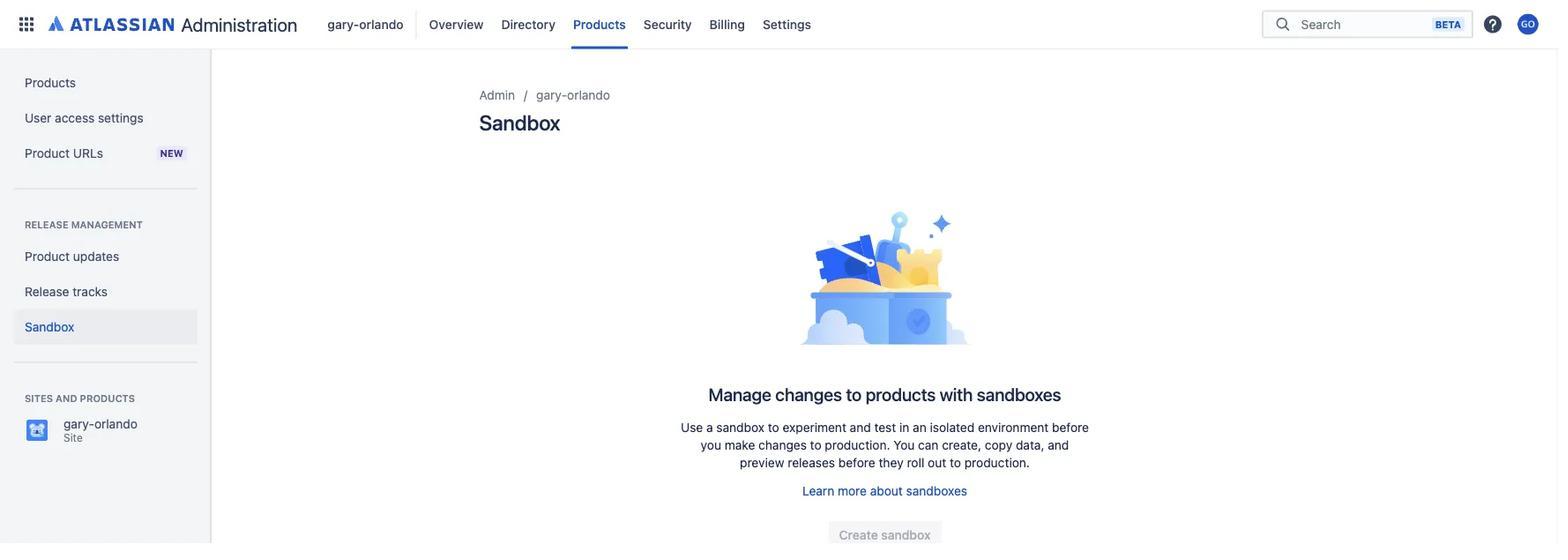 Task type: locate. For each thing, give the bounding box(es) containing it.
release
[[25, 219, 68, 231], [25, 284, 69, 299]]

0 horizontal spatial orlando
[[94, 417, 137, 431]]

sandbox down release tracks
[[25, 320, 74, 334]]

orlando down sites and products
[[94, 417, 137, 431]]

you
[[894, 438, 915, 452]]

before right environment on the bottom right of page
[[1052, 420, 1089, 435]]

1 vertical spatial orlando
[[567, 88, 610, 102]]

experiment
[[783, 420, 846, 435]]

management
[[71, 219, 143, 231]]

release tracks link
[[14, 274, 198, 310]]

administration link
[[42, 10, 305, 38]]

before up more
[[838, 455, 875, 470]]

0 horizontal spatial before
[[838, 455, 875, 470]]

0 vertical spatial before
[[1052, 420, 1089, 435]]

release tracks
[[25, 284, 108, 299]]

1 vertical spatial products link
[[14, 65, 198, 101]]

atlassian image
[[49, 12, 174, 34], [49, 12, 174, 34]]

0 horizontal spatial products link
[[14, 65, 198, 101]]

preview
[[740, 455, 784, 470]]

1 vertical spatial gary-orlando
[[536, 88, 610, 102]]

and left test
[[850, 420, 871, 435]]

gary-orlando link
[[322, 10, 409, 38], [536, 85, 610, 106]]

learn
[[802, 484, 834, 498]]

products link left security link
[[568, 10, 631, 38]]

release left tracks
[[25, 284, 69, 299]]

sandboxes down out
[[906, 484, 967, 498]]

administration banner
[[0, 0, 1558, 49]]

0 vertical spatial production.
[[825, 438, 890, 452]]

0 horizontal spatial gary-orlando link
[[322, 10, 409, 38]]

0 vertical spatial gary-orlando link
[[322, 10, 409, 38]]

production.
[[825, 438, 890, 452], [964, 455, 1030, 470]]

orlando
[[359, 17, 404, 31], [567, 88, 610, 102], [94, 417, 137, 431]]

products up 'in'
[[866, 384, 936, 404]]

sites
[[25, 393, 53, 404]]

products
[[573, 17, 626, 31], [25, 75, 76, 90]]

1 vertical spatial changes
[[758, 438, 807, 452]]

appswitcher icon image
[[16, 14, 37, 35]]

production. down test
[[825, 438, 890, 452]]

to
[[846, 384, 862, 404], [768, 420, 779, 435], [810, 438, 822, 452], [950, 455, 961, 470]]

account image
[[1518, 14, 1539, 35]]

0 horizontal spatial products
[[25, 75, 76, 90]]

Search field
[[1296, 8, 1432, 40]]

gary- inside the global navigation element
[[328, 17, 359, 31]]

products for bottommost "products" 'link'
[[25, 75, 76, 90]]

1 product from the top
[[25, 146, 70, 160]]

1 horizontal spatial products
[[866, 384, 936, 404]]

1 horizontal spatial products link
[[568, 10, 631, 38]]

sandbox
[[479, 110, 560, 135], [25, 320, 74, 334]]

1 horizontal spatial sandboxes
[[977, 384, 1061, 404]]

overview link
[[424, 10, 489, 38]]

2 vertical spatial and
[[1048, 438, 1069, 452]]

1 vertical spatial gary-orlando link
[[536, 85, 610, 106]]

gary-orlando
[[328, 17, 404, 31], [536, 88, 610, 102]]

release up product updates
[[25, 219, 68, 231]]

0 horizontal spatial sandboxes
[[906, 484, 967, 498]]

site
[[63, 431, 83, 444]]

2 release from the top
[[25, 284, 69, 299]]

1 vertical spatial production.
[[964, 455, 1030, 470]]

2 horizontal spatial orlando
[[567, 88, 610, 102]]

gary-
[[328, 17, 359, 31], [536, 88, 567, 102], [63, 417, 94, 431]]

sandboxes up environment on the bottom right of page
[[977, 384, 1061, 404]]

security link
[[638, 10, 697, 38]]

learn more about sandboxes link
[[802, 484, 967, 498]]

sandbox down admin link
[[479, 110, 560, 135]]

admin
[[479, 88, 515, 102]]

tracks
[[73, 284, 108, 299]]

0 vertical spatial gary-orlando
[[328, 17, 404, 31]]

1 horizontal spatial sandbox
[[479, 110, 560, 135]]

2 vertical spatial gary-
[[63, 417, 94, 431]]

orlando left overview
[[359, 17, 404, 31]]

gary-orlando for top gary-orlando link
[[328, 17, 404, 31]]

products
[[866, 384, 936, 404], [80, 393, 135, 404]]

manage changes to products with sandboxes
[[709, 384, 1061, 404]]

gary-orlando for rightmost gary-orlando link
[[536, 88, 610, 102]]

use
[[681, 420, 703, 435]]

1 horizontal spatial gary-
[[328, 17, 359, 31]]

product updates
[[25, 249, 119, 264]]

1 vertical spatial products
[[25, 75, 76, 90]]

production. down copy
[[964, 455, 1030, 470]]

before
[[1052, 420, 1089, 435], [838, 455, 875, 470]]

to up experiment
[[846, 384, 862, 404]]

0 vertical spatial product
[[25, 146, 70, 160]]

sandboxes
[[977, 384, 1061, 404], [906, 484, 967, 498]]

products left security
[[573, 17, 626, 31]]

about
[[870, 484, 903, 498]]

0 vertical spatial products link
[[568, 10, 631, 38]]

learn more about sandboxes
[[802, 484, 967, 498]]

0 horizontal spatial gary-orlando
[[328, 17, 404, 31]]

to right out
[[950, 455, 961, 470]]

gary- inside 'gary-orlando site'
[[63, 417, 94, 431]]

product down user
[[25, 146, 70, 160]]

create,
[[942, 438, 981, 452]]

security
[[644, 17, 692, 31]]

user access settings
[[25, 111, 144, 125]]

updates
[[73, 249, 119, 264]]

directory
[[501, 17, 556, 31]]

1 release from the top
[[25, 219, 68, 231]]

products for "products" 'link' within the global navigation element
[[573, 17, 626, 31]]

isolated
[[930, 420, 975, 435]]

1 horizontal spatial before
[[1052, 420, 1089, 435]]

product for product urls
[[25, 146, 70, 160]]

in
[[899, 420, 909, 435]]

1 horizontal spatial orlando
[[359, 17, 404, 31]]

product up release tracks
[[25, 249, 70, 264]]

0 vertical spatial release
[[25, 219, 68, 231]]

1 vertical spatial gary-
[[536, 88, 567, 102]]

1 vertical spatial product
[[25, 249, 70, 264]]

changes up experiment
[[775, 384, 842, 404]]

0 horizontal spatial products
[[80, 393, 135, 404]]

directory link
[[496, 10, 561, 38]]

0 horizontal spatial production.
[[825, 438, 890, 452]]

2 vertical spatial orlando
[[94, 417, 137, 431]]

2 product from the top
[[25, 249, 70, 264]]

a
[[706, 420, 713, 435]]

products inside the global navigation element
[[573, 17, 626, 31]]

1 horizontal spatial products
[[573, 17, 626, 31]]

1 vertical spatial before
[[838, 455, 875, 470]]

changes up preview
[[758, 438, 807, 452]]

gary-orlando inside the global navigation element
[[328, 17, 404, 31]]

urls
[[73, 146, 103, 160]]

0 vertical spatial and
[[56, 393, 77, 404]]

and right data, at the right bottom of page
[[1048, 438, 1069, 452]]

1 vertical spatial release
[[25, 284, 69, 299]]

products up user
[[25, 75, 76, 90]]

changes
[[775, 384, 842, 404], [758, 438, 807, 452]]

and
[[56, 393, 77, 404], [850, 420, 871, 435], [1048, 438, 1069, 452]]

0 vertical spatial sandboxes
[[977, 384, 1061, 404]]

0 horizontal spatial gary-
[[63, 417, 94, 431]]

0 vertical spatial gary-
[[328, 17, 359, 31]]

product for product updates
[[25, 249, 70, 264]]

1 vertical spatial and
[[850, 420, 871, 435]]

1 horizontal spatial gary-orlando
[[536, 88, 610, 102]]

products link up settings
[[14, 65, 198, 101]]

products link
[[568, 10, 631, 38], [14, 65, 198, 101]]

to right sandbox
[[768, 420, 779, 435]]

0 horizontal spatial and
[[56, 393, 77, 404]]

0 vertical spatial products
[[573, 17, 626, 31]]

and right sites
[[56, 393, 77, 404]]

1 horizontal spatial production.
[[964, 455, 1030, 470]]

0 horizontal spatial sandbox
[[25, 320, 74, 334]]

orlando down the global navigation element
[[567, 88, 610, 102]]

roll
[[907, 455, 924, 470]]

product
[[25, 146, 70, 160], [25, 249, 70, 264]]

products up 'gary-orlando site'
[[80, 393, 135, 404]]

gary- for top gary-orlando link
[[328, 17, 359, 31]]

product urls
[[25, 146, 103, 160]]

2 horizontal spatial gary-
[[536, 88, 567, 102]]

0 vertical spatial orlando
[[359, 17, 404, 31]]



Task type: describe. For each thing, give the bounding box(es) containing it.
help icon image
[[1482, 14, 1504, 35]]

administration
[[181, 13, 298, 35]]

product updates link
[[14, 239, 198, 274]]

settings
[[763, 17, 811, 31]]

sites and products
[[25, 393, 135, 404]]

user access settings link
[[14, 101, 198, 136]]

to down experiment
[[810, 438, 822, 452]]

out
[[928, 455, 946, 470]]

data,
[[1016, 438, 1045, 452]]

they
[[879, 455, 904, 470]]

releases
[[788, 455, 835, 470]]

orlando inside the global navigation element
[[359, 17, 404, 31]]

billing
[[710, 17, 745, 31]]

environment
[[978, 420, 1049, 435]]

release management
[[25, 219, 143, 231]]

changes inside use a sandbox to experiment and test in an isolated environment before you make changes to production. you can create, copy data, and preview releases before they roll out to production.
[[758, 438, 807, 452]]

search icon image
[[1272, 15, 1294, 33]]

an
[[913, 420, 927, 435]]

toggle navigation image
[[194, 71, 233, 106]]

make
[[725, 438, 755, 452]]

1 vertical spatial sandboxes
[[906, 484, 967, 498]]

copy
[[985, 438, 1012, 452]]

release for release tracks
[[25, 284, 69, 299]]

can
[[918, 438, 939, 452]]

test
[[874, 420, 896, 435]]

1 vertical spatial sandbox
[[25, 320, 74, 334]]

release for release management
[[25, 219, 68, 231]]

beta
[[1435, 19, 1461, 30]]

gary- for rightmost gary-orlando link
[[536, 88, 567, 102]]

billing link
[[704, 10, 750, 38]]

1 horizontal spatial gary-orlando link
[[536, 85, 610, 106]]

sandbox
[[716, 420, 765, 435]]

new
[[160, 148, 183, 159]]

manage
[[709, 384, 771, 404]]

orlando inside 'gary-orlando site'
[[94, 417, 137, 431]]

user
[[25, 111, 51, 125]]

products link inside the global navigation element
[[568, 10, 631, 38]]

1 horizontal spatial and
[[850, 420, 871, 435]]

0 vertical spatial changes
[[775, 384, 842, 404]]

0 vertical spatial sandbox
[[479, 110, 560, 135]]

access
[[55, 111, 95, 125]]

you
[[701, 438, 721, 452]]

global navigation element
[[11, 0, 1262, 49]]

admin link
[[479, 85, 515, 106]]

with
[[940, 384, 973, 404]]

sandbox link
[[14, 310, 198, 345]]

settings link
[[757, 10, 817, 38]]

more
[[838, 484, 867, 498]]

2 horizontal spatial and
[[1048, 438, 1069, 452]]

use a sandbox to experiment and test in an isolated environment before you make changes to production. you can create, copy data, and preview releases before they roll out to production.
[[681, 420, 1089, 470]]

gary-orlando site
[[63, 417, 137, 444]]

settings
[[98, 111, 144, 125]]

overview
[[429, 17, 484, 31]]



Task type: vqa. For each thing, say whether or not it's contained in the screenshot.
Canceled
no



